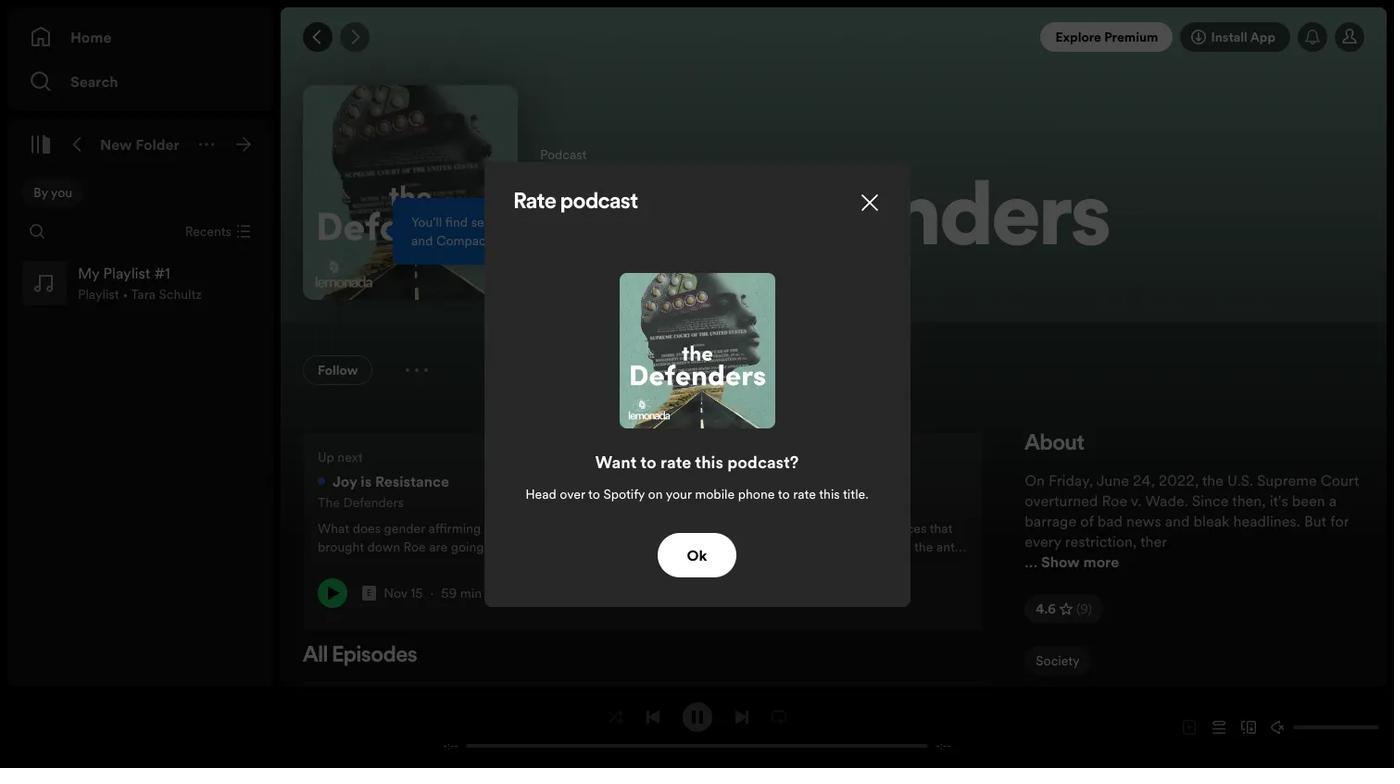 Task type: describe. For each thing, give the bounding box(es) containing it.
24,
[[1133, 471, 1155, 491]]

ther
[[1140, 532, 1167, 552]]

list,
[[572, 213, 596, 232]]

about
[[1025, 434, 1085, 456]]

news
[[1126, 511, 1161, 532]]

supreme
[[1257, 471, 1317, 491]]

pause image
[[690, 710, 704, 725]]

and inside 'on friday, june 24, 2022, the u.s. supreme court overturned roe v. wade. since then, it's been a barrage of bad news and bleak headlines. but for every restriction, ther'
[[1165, 511, 1190, 532]]

ok
[[687, 545, 707, 566]]

bad
[[1097, 511, 1123, 532]]

0 vertical spatial the defenders
[[540, 178, 1111, 267]]

0 vertical spatial the
[[540, 178, 690, 267]]

here
[[573, 232, 599, 250]]

1 -:-- from the left
[[443, 740, 458, 754]]

go back image
[[310, 30, 325, 44]]

bleak
[[1194, 511, 1230, 532]]

new
[[100, 134, 132, 155]]

the
[[1202, 471, 1224, 491]]

By you checkbox
[[22, 178, 83, 207]]

spotify
[[603, 485, 645, 503]]

restriction,
[[1065, 532, 1137, 552]]

joy is resistance link
[[318, 471, 449, 493]]

you'll
[[411, 213, 442, 232]]

3 - from the left
[[936, 740, 940, 754]]

compact
[[436, 232, 490, 250]]

you'll find settings for grid, list, and compact library layout here
[[411, 213, 599, 250]]

2022,
[[1159, 471, 1199, 491]]

previous image
[[645, 710, 660, 725]]

59 min 49 sec
[[441, 584, 524, 603]]

explore premium button
[[1041, 22, 1173, 52]]

lemonada
[[540, 278, 640, 300]]

for inside you'll find settings for grid, list, and compact library layout here
[[520, 213, 536, 232]]

schultz
[[159, 285, 202, 304]]

and inside you'll find settings for grid, list, and compact library layout here
[[411, 232, 433, 250]]

premium
[[1104, 28, 1158, 46]]

by you
[[33, 183, 72, 202]]

u.s.
[[1227, 471, 1253, 491]]

1 vertical spatial rate
[[793, 485, 816, 503]]

of
[[1080, 511, 1094, 532]]

go forward image
[[347, 30, 362, 44]]

explicit element
[[362, 586, 376, 601]]

library
[[494, 232, 531, 250]]

head over to spotify on your mobile phone to rate this title.
[[525, 485, 869, 503]]

on
[[1025, 471, 1045, 491]]

disable repeat image
[[771, 710, 786, 725]]

2 - from the left
[[454, 740, 458, 754]]

but
[[1304, 511, 1327, 532]]

headlines.
[[1233, 511, 1300, 532]]

friday,
[[1049, 471, 1093, 491]]

0 horizontal spatial the defenders
[[318, 494, 404, 512]]

podcast
[[540, 145, 587, 164]]

joy
[[333, 471, 357, 492]]

1 - from the left
[[443, 740, 447, 754]]

top bar and user menu element
[[281, 7, 1387, 67]]

59
[[441, 584, 457, 603]]

lemonada media
[[540, 278, 704, 300]]

playlist • tara schultz
[[78, 285, 202, 304]]

install app link
[[1181, 22, 1290, 52]]

layout
[[534, 232, 570, 250]]

all
[[303, 646, 328, 668]]

search link
[[30, 63, 251, 100]]

2 horizontal spatial to
[[778, 485, 790, 503]]

sec
[[504, 584, 524, 603]]

you'll find settings for grid, list, and compact library layout here dialog
[[393, 198, 645, 265]]

2 -:-- from the left
[[936, 740, 951, 754]]

volume off image
[[1271, 721, 1286, 735]]

wade.
[[1145, 491, 1188, 511]]

want to rate this podcast?
[[595, 451, 799, 474]]

0 vertical spatial this
[[695, 451, 723, 474]]

phone
[[738, 485, 775, 503]]

tara
[[131, 285, 156, 304]]

4.6
[[1036, 600, 1056, 619]]

over
[[560, 485, 585, 503]]

15
[[411, 584, 423, 603]]

recents
[[185, 222, 232, 241]]

4.6 button
[[1025, 595, 1103, 624]]

nov
[[384, 584, 407, 603]]

roe
[[1102, 491, 1127, 511]]

0 horizontal spatial to
[[588, 485, 600, 503]]

episodes
[[332, 646, 417, 668]]

want
[[595, 451, 637, 474]]

rate
[[514, 191, 556, 214]]

player controls element
[[421, 703, 973, 754]]



Task type: locate. For each thing, give the bounding box(es) containing it.
1 vertical spatial and
[[1165, 511, 1190, 532]]

the defenders
[[540, 178, 1111, 267], [318, 494, 404, 512]]

explore premium
[[1055, 28, 1158, 46]]

next
[[338, 448, 363, 467]]

0 vertical spatial and
[[411, 232, 433, 250]]

1 horizontal spatial and
[[1165, 511, 1190, 532]]

new episode image
[[318, 478, 325, 485]]

podcast
[[560, 191, 638, 214]]

to right over
[[588, 485, 600, 503]]

1 horizontal spatial defenders
[[706, 178, 1111, 267]]

this
[[695, 451, 723, 474], [819, 485, 840, 503]]

for right "but"
[[1330, 511, 1349, 532]]

new folder button
[[96, 130, 183, 159]]

head
[[525, 485, 556, 503]]

home link
[[30, 19, 251, 56]]

0 horizontal spatial for
[[520, 213, 536, 232]]

Recents, List view field
[[170, 217, 262, 246]]

1 vertical spatial defenders
[[343, 494, 404, 512]]

this left title.
[[819, 485, 840, 503]]

0 horizontal spatial rate
[[660, 451, 691, 474]]

overturned
[[1025, 491, 1098, 511]]

you
[[51, 183, 72, 202]]

0 vertical spatial defenders
[[706, 178, 1111, 267]]

1 horizontal spatial rate
[[793, 485, 816, 503]]

Disable repeat checkbox
[[764, 703, 793, 732]]

find
[[445, 213, 468, 232]]

ok button
[[657, 533, 737, 578]]

for inside 'on friday, june 24, 2022, the u.s. supreme court overturned roe v. wade. since then, it's been a barrage of bad news and bleak headlines. but for every restriction, ther'
[[1330, 511, 1349, 532]]

1 horizontal spatial to
[[640, 451, 656, 474]]

up
[[318, 448, 334, 467]]

media
[[644, 278, 704, 300]]

court
[[1321, 471, 1359, 491]]

2 :- from the left
[[940, 740, 947, 754]]

june
[[1096, 471, 1129, 491]]

1 vertical spatial the defenders
[[318, 494, 404, 512]]

0 vertical spatial rate
[[660, 451, 691, 474]]

4 - from the left
[[947, 740, 951, 754]]

podcast-rating-modal dialog
[[484, 162, 910, 607]]

0 horizontal spatial defenders
[[343, 494, 404, 512]]

playlist
[[78, 285, 119, 304]]

none search field inside main element
[[22, 217, 52, 246]]

society
[[1036, 652, 1080, 671]]

1 vertical spatial the
[[318, 494, 340, 512]]

to right want
[[640, 451, 656, 474]]

title.
[[843, 485, 869, 503]]

podcast?
[[727, 451, 799, 474]]

folder
[[136, 134, 180, 155]]

49
[[485, 584, 501, 603]]

0 horizontal spatial this
[[695, 451, 723, 474]]

and
[[411, 232, 433, 250], [1165, 511, 1190, 532]]

main element
[[7, 7, 645, 687]]

home
[[70, 27, 112, 47]]

up next
[[318, 448, 363, 467]]

•
[[122, 285, 128, 304]]

to right phone
[[778, 485, 790, 503]]

app
[[1250, 28, 1276, 46]]

every
[[1025, 532, 1061, 552]]

nov 15
[[384, 584, 423, 603]]

e
[[367, 588, 372, 599]]

a
[[1329, 491, 1337, 511]]

1 :- from the left
[[447, 740, 454, 754]]

None search field
[[22, 217, 52, 246]]

is
[[361, 471, 372, 492]]

rate right phone
[[793, 485, 816, 503]]

1 horizontal spatial for
[[1330, 511, 1349, 532]]

v.
[[1131, 491, 1142, 511]]

been
[[1292, 491, 1325, 511]]

install
[[1211, 28, 1248, 46]]

-
[[443, 740, 447, 754], [454, 740, 458, 754], [936, 740, 940, 754], [947, 740, 951, 754]]

resistance
[[375, 471, 449, 492]]

then,
[[1232, 491, 1266, 511]]

enable shuffle image
[[608, 710, 623, 725]]

min
[[460, 584, 482, 603]]

society link
[[1025, 647, 1091, 684]]

0 horizontal spatial -:--
[[443, 740, 458, 754]]

defenders
[[706, 178, 1111, 267], [343, 494, 404, 512]]

search
[[70, 71, 118, 92]]

1 vertical spatial this
[[819, 485, 840, 503]]

the defenders link
[[318, 493, 404, 512]]

rate up your
[[660, 451, 691, 474]]

joy is resistance
[[333, 471, 449, 492]]

0 horizontal spatial and
[[411, 232, 433, 250]]

group
[[15, 254, 266, 313]]

and left find
[[411, 232, 433, 250]]

on
[[648, 485, 663, 503]]

for left "grid,"
[[520, 213, 536, 232]]

since
[[1192, 491, 1229, 511]]

1 horizontal spatial the defenders
[[540, 178, 1111, 267]]

and right news
[[1165, 511, 1190, 532]]

new folder
[[100, 134, 180, 155]]

rate podcast
[[514, 191, 638, 214]]

explore
[[1055, 28, 1101, 46]]

1 horizontal spatial the
[[540, 178, 690, 267]]

1 horizontal spatial :-
[[940, 740, 947, 754]]

:-
[[447, 740, 454, 754], [940, 740, 947, 754]]

1 vertical spatial for
[[1330, 511, 1349, 532]]

what's new image
[[1305, 30, 1320, 44]]

0 horizontal spatial the
[[318, 494, 340, 512]]

for
[[520, 213, 536, 232], [1330, 511, 1349, 532]]

next image
[[734, 710, 749, 725]]

search in your library image
[[30, 224, 44, 239]]

the defenders image
[[303, 85, 518, 300]]

it's
[[1270, 491, 1288, 511]]

group inside main element
[[15, 254, 266, 313]]

by
[[33, 183, 48, 202]]

your
[[666, 485, 692, 503]]

0 vertical spatial for
[[520, 213, 536, 232]]

on friday, june 24, 2022, the u.s. supreme court overturned roe v. wade. since then, it's been a barrage of bad news and bleak headlines. but for every restriction, ther
[[1025, 471, 1359, 552]]

the
[[540, 178, 690, 267], [318, 494, 340, 512]]

group containing playlist
[[15, 254, 266, 313]]

grid,
[[540, 213, 569, 232]]

mobile
[[695, 485, 735, 503]]

0 horizontal spatial :-
[[447, 740, 454, 754]]

Society checkbox
[[1025, 647, 1091, 676]]

1 horizontal spatial this
[[819, 485, 840, 503]]

install app
[[1211, 28, 1276, 46]]

this up the mobile
[[695, 451, 723, 474]]

1 horizontal spatial -:--
[[936, 740, 951, 754]]

barrage
[[1025, 511, 1077, 532]]



Task type: vqa. For each thing, say whether or not it's contained in the screenshot.
over
yes



